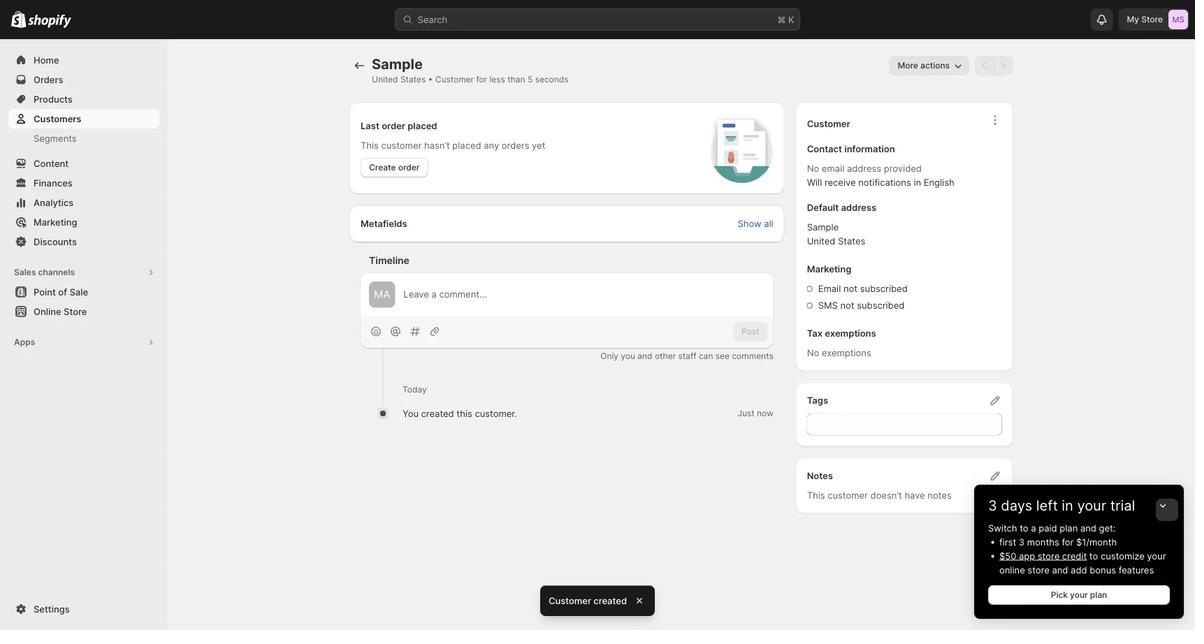 Task type: locate. For each thing, give the bounding box(es) containing it.
3 left days
[[988, 497, 997, 514]]

store inside button
[[64, 306, 87, 317]]

to customize your online store and add bonus features
[[1000, 551, 1166, 576]]

plan down bonus
[[1090, 590, 1107, 600]]

0 vertical spatial for
[[476, 74, 487, 85]]

1 vertical spatial subscribed
[[857, 300, 905, 311]]

this
[[457, 408, 472, 419]]

0 vertical spatial states
[[400, 74, 426, 85]]

store down sale
[[64, 306, 87, 317]]

not right sms
[[841, 300, 855, 311]]

point
[[34, 287, 56, 297]]

0 vertical spatial customer
[[435, 74, 474, 85]]

this for this customer hasn't placed any orders yet
[[361, 140, 379, 151]]

1 vertical spatial store
[[1028, 565, 1050, 576]]

only
[[601, 351, 619, 361]]

pick your plan link
[[988, 586, 1170, 605]]

1 horizontal spatial sample
[[807, 222, 839, 233]]

0 horizontal spatial this
[[361, 140, 379, 151]]

finances link
[[8, 173, 159, 193]]

0 horizontal spatial sample
[[372, 56, 423, 73]]

orders
[[34, 74, 63, 85]]

1 vertical spatial 3
[[1019, 537, 1025, 548]]

1 horizontal spatial united
[[807, 236, 836, 247]]

shopify image
[[11, 11, 26, 28]]

•
[[428, 74, 433, 85]]

customers
[[34, 113, 81, 124]]

0 vertical spatial subscribed
[[860, 283, 908, 294]]

1 vertical spatial for
[[1062, 537, 1074, 548]]

2 vertical spatial your
[[1070, 590, 1088, 600]]

0 horizontal spatial states
[[400, 74, 426, 85]]

this for this customer doesn't have notes
[[807, 490, 825, 501]]

now
[[757, 408, 774, 419]]

0 vertical spatial store
[[1142, 14, 1163, 24]]

for up credit
[[1062, 537, 1074, 548]]

content link
[[8, 154, 159, 173]]

0 horizontal spatial to
[[1020, 523, 1029, 534]]

in down the 'provided' at the top right
[[914, 177, 921, 188]]

for
[[476, 74, 487, 85], [1062, 537, 1074, 548]]

3 days left in your trial
[[988, 497, 1135, 514]]

analytics
[[34, 197, 74, 208]]

states inside sample united states
[[838, 236, 866, 247]]

1 horizontal spatial 3
[[1019, 537, 1025, 548]]

states inside sample united states • customer for less than 5 seconds
[[400, 74, 426, 85]]

store down $50 app store credit link
[[1028, 565, 1050, 576]]

apps
[[14, 337, 35, 347]]

1 vertical spatial created
[[594, 596, 627, 606]]

0 vertical spatial plan
[[1060, 523, 1078, 534]]

no inside no email address provided will receive notifications in english
[[807, 163, 819, 174]]

0 vertical spatial your
[[1078, 497, 1107, 514]]

0 horizontal spatial store
[[64, 306, 87, 317]]

this down "last"
[[361, 140, 379, 151]]

None text field
[[807, 413, 1002, 436]]

and inside to customize your online store and add bonus features
[[1052, 565, 1068, 576]]

sales channels button
[[8, 263, 159, 282]]

exemptions up no exemptions
[[825, 328, 876, 339]]

will
[[807, 177, 822, 188]]

point of sale button
[[0, 282, 168, 302]]

and
[[638, 351, 653, 361], [1081, 523, 1097, 534], [1052, 565, 1068, 576]]

store down 'months'
[[1038, 551, 1060, 562]]

no down the tax
[[807, 348, 819, 359]]

and up $1/month
[[1081, 523, 1097, 534]]

united down default
[[807, 236, 836, 247]]

not
[[844, 283, 858, 294], [841, 300, 855, 311]]

products
[[34, 94, 73, 105]]

doesn't
[[871, 490, 902, 501]]

to left a
[[1020, 523, 1029, 534]]

1 vertical spatial placed
[[453, 140, 481, 151]]

sample down default
[[807, 222, 839, 233]]

shopify image
[[28, 14, 71, 28]]

1 horizontal spatial created
[[594, 596, 627, 606]]

2 no from the top
[[807, 348, 819, 359]]

less
[[490, 74, 505, 85]]

my store
[[1127, 14, 1163, 24]]

tax
[[807, 328, 823, 339]]

orders link
[[8, 70, 159, 89]]

sample down search
[[372, 56, 423, 73]]

your up features
[[1147, 551, 1166, 562]]

for inside 3 days left in your trial element
[[1062, 537, 1074, 548]]

1 horizontal spatial for
[[1062, 537, 1074, 548]]

store right my
[[1142, 14, 1163, 24]]

customer down the last order placed
[[381, 140, 422, 151]]

0 horizontal spatial customer
[[381, 140, 422, 151]]

states down default address
[[838, 236, 866, 247]]

1 horizontal spatial states
[[838, 236, 866, 247]]

2 horizontal spatial customer
[[807, 118, 851, 129]]

3 inside dropdown button
[[988, 497, 997, 514]]

0 vertical spatial not
[[844, 283, 858, 294]]

united for sample united states • customer for less than 5 seconds
[[372, 74, 398, 85]]

0 vertical spatial in
[[914, 177, 921, 188]]

0 vertical spatial created
[[421, 408, 454, 419]]

add
[[1071, 565, 1087, 576]]

in inside no email address provided will receive notifications in english
[[914, 177, 921, 188]]

2 vertical spatial customer
[[549, 596, 591, 606]]

other
[[655, 351, 676, 361]]

order inside button
[[398, 163, 420, 173]]

analytics link
[[8, 193, 159, 213]]

more actions button
[[890, 56, 970, 75]]

1 horizontal spatial this
[[807, 490, 825, 501]]

0 horizontal spatial customer
[[435, 74, 474, 85]]

0 horizontal spatial placed
[[408, 120, 437, 131]]

previous image
[[978, 59, 992, 73]]

0 horizontal spatial marketing
[[34, 217, 77, 228]]

1 vertical spatial store
[[64, 306, 87, 317]]

k
[[789, 14, 794, 25]]

order for create
[[398, 163, 420, 173]]

0 vertical spatial address
[[847, 163, 882, 174]]

1 vertical spatial not
[[841, 300, 855, 311]]

1 vertical spatial order
[[398, 163, 420, 173]]

0 vertical spatial no
[[807, 163, 819, 174]]

states for sample united states • customer for less than 5 seconds
[[400, 74, 426, 85]]

this
[[361, 140, 379, 151], [807, 490, 825, 501]]

contact information
[[807, 144, 895, 154]]

next image
[[997, 59, 1011, 73]]

subscribed up sms not subscribed
[[860, 283, 908, 294]]

0 vertical spatial united
[[372, 74, 398, 85]]

actions
[[921, 60, 950, 71]]

0 horizontal spatial united
[[372, 74, 398, 85]]

features
[[1119, 565, 1154, 576]]

your up get:
[[1078, 497, 1107, 514]]

0 vertical spatial this
[[361, 140, 379, 151]]

1 vertical spatial in
[[1062, 497, 1074, 514]]

1 vertical spatial sample
[[807, 222, 839, 233]]

united inside sample united states
[[807, 236, 836, 247]]

1 vertical spatial states
[[838, 236, 866, 247]]

sample inside sample united states
[[807, 222, 839, 233]]

order right create
[[398, 163, 420, 173]]

your right pick
[[1070, 590, 1088, 600]]

customer for doesn't
[[828, 490, 868, 501]]

avatar with initials m a image
[[369, 282, 395, 308]]

notifications
[[859, 177, 911, 188]]

1 no from the top
[[807, 163, 819, 174]]

0 vertical spatial and
[[638, 351, 653, 361]]

1 vertical spatial no
[[807, 348, 819, 359]]

1 horizontal spatial customer
[[549, 596, 591, 606]]

subscribed for email not subscribed
[[860, 283, 908, 294]]

1 vertical spatial customer
[[828, 490, 868, 501]]

0 horizontal spatial in
[[914, 177, 921, 188]]

1 vertical spatial and
[[1081, 523, 1097, 534]]

order
[[382, 120, 405, 131], [398, 163, 420, 173]]

and for switch
[[1081, 523, 1097, 534]]

sample for sample united states
[[807, 222, 839, 233]]

for left less
[[476, 74, 487, 85]]

1 vertical spatial this
[[807, 490, 825, 501]]

your inside dropdown button
[[1078, 497, 1107, 514]]

customer created
[[549, 596, 627, 606]]

1 vertical spatial to
[[1090, 551, 1098, 562]]

0 vertical spatial 3
[[988, 497, 997, 514]]

search
[[418, 14, 448, 25]]

5
[[528, 74, 533, 85]]

email
[[822, 163, 845, 174]]

subscribed down email not subscribed
[[857, 300, 905, 311]]

not up sms not subscribed
[[844, 283, 858, 294]]

this customer hasn't placed any orders yet
[[361, 140, 546, 151]]

address down information
[[847, 163, 882, 174]]

in right the left
[[1062, 497, 1074, 514]]

1 horizontal spatial in
[[1062, 497, 1074, 514]]

plan up first 3 months for $1/month
[[1060, 523, 1078, 534]]

create
[[369, 163, 396, 173]]

exemptions down tax exemptions
[[822, 348, 872, 359]]

0 vertical spatial marketing
[[34, 217, 77, 228]]

united left •
[[372, 74, 398, 85]]

0 horizontal spatial for
[[476, 74, 487, 85]]

1 horizontal spatial to
[[1090, 551, 1098, 562]]

placed
[[408, 120, 437, 131], [453, 140, 481, 151]]

show all link
[[738, 217, 774, 231]]

1 vertical spatial plan
[[1090, 590, 1107, 600]]

store for my store
[[1142, 14, 1163, 24]]

contact
[[807, 144, 842, 154]]

and left add
[[1052, 565, 1068, 576]]

staff
[[678, 351, 697, 361]]

0 horizontal spatial plan
[[1060, 523, 1078, 534]]

marketing up email
[[807, 264, 852, 275]]

customer inside sample united states • customer for less than 5 seconds
[[435, 74, 474, 85]]

$50
[[1000, 551, 1017, 562]]

0 vertical spatial exemptions
[[825, 328, 876, 339]]

1 horizontal spatial store
[[1142, 14, 1163, 24]]

just now
[[738, 408, 774, 419]]

1 horizontal spatial customer
[[828, 490, 868, 501]]

1 vertical spatial your
[[1147, 551, 1166, 562]]

my store image
[[1169, 10, 1188, 29]]

created for you
[[421, 408, 454, 419]]

first 3 months for $1/month
[[1000, 537, 1117, 548]]

and right you
[[638, 351, 653, 361]]

1 vertical spatial united
[[807, 236, 836, 247]]

than
[[508, 74, 525, 85]]

no for no exemptions
[[807, 348, 819, 359]]

sample inside sample united states • customer for less than 5 seconds
[[372, 56, 423, 73]]

1 vertical spatial customer
[[807, 118, 851, 129]]

your
[[1078, 497, 1107, 514], [1147, 551, 1166, 562], [1070, 590, 1088, 600]]

no up 'will'
[[807, 163, 819, 174]]

placed left any
[[453, 140, 481, 151]]

order right "last"
[[382, 120, 405, 131]]

3 right first
[[1019, 537, 1025, 548]]

yet
[[532, 140, 546, 151]]

1 horizontal spatial and
[[1052, 565, 1068, 576]]

1 horizontal spatial placed
[[453, 140, 481, 151]]

exemptions
[[825, 328, 876, 339], [822, 348, 872, 359]]

store
[[1142, 14, 1163, 24], [64, 306, 87, 317]]

customer down "notes"
[[828, 490, 868, 501]]

0 vertical spatial sample
[[372, 56, 423, 73]]

marketing up discounts
[[34, 217, 77, 228]]

united inside sample united states • customer for less than 5 seconds
[[372, 74, 398, 85]]

post
[[742, 327, 760, 337]]

create order button
[[361, 158, 428, 178]]

online store
[[34, 306, 87, 317]]

0 horizontal spatial 3
[[988, 497, 997, 514]]

address down receive
[[841, 202, 877, 213]]

to down $1/month
[[1090, 551, 1098, 562]]

1 horizontal spatial marketing
[[807, 264, 852, 275]]

and for to
[[1052, 565, 1068, 576]]

1 vertical spatial exemptions
[[822, 348, 872, 359]]

2 vertical spatial and
[[1052, 565, 1068, 576]]

0 vertical spatial customer
[[381, 140, 422, 151]]

2 horizontal spatial and
[[1081, 523, 1097, 534]]

created
[[421, 408, 454, 419], [594, 596, 627, 606]]

states left •
[[400, 74, 426, 85]]

placed up hasn't
[[408, 120, 437, 131]]

segments link
[[8, 129, 159, 148]]

0 horizontal spatial created
[[421, 408, 454, 419]]

customer for customer
[[807, 118, 851, 129]]

not for email
[[844, 283, 858, 294]]

0 vertical spatial order
[[382, 120, 405, 131]]

this down "notes"
[[807, 490, 825, 501]]

online store button
[[0, 302, 168, 322]]

marketing
[[34, 217, 77, 228], [807, 264, 852, 275]]

online
[[1000, 565, 1025, 576]]



Task type: describe. For each thing, give the bounding box(es) containing it.
Leave a comment... text field
[[404, 288, 765, 302]]

pick
[[1051, 590, 1068, 600]]

left
[[1037, 497, 1058, 514]]

customer.
[[475, 408, 517, 419]]

tax exemptions
[[807, 328, 876, 339]]

no for no email address provided will receive notifications in english
[[807, 163, 819, 174]]

sample united states
[[807, 222, 866, 247]]

sale
[[69, 287, 88, 297]]

apps button
[[8, 333, 159, 352]]

store for online store
[[64, 306, 87, 317]]

order for last
[[382, 120, 405, 131]]

pick your plan
[[1051, 590, 1107, 600]]

credit
[[1062, 551, 1087, 562]]

segments
[[34, 133, 77, 144]]

not for sms
[[841, 300, 855, 311]]

days
[[1001, 497, 1033, 514]]

products link
[[8, 89, 159, 109]]

store inside to customize your online store and add bonus features
[[1028, 565, 1050, 576]]

app
[[1019, 551, 1035, 562]]

sms
[[818, 300, 838, 311]]

customers link
[[8, 109, 159, 129]]

address inside no email address provided will receive notifications in english
[[847, 163, 882, 174]]

more actions
[[898, 60, 950, 71]]

metafields
[[361, 218, 407, 229]]

⌘
[[778, 14, 786, 25]]

my
[[1127, 14, 1139, 24]]

created for customer
[[594, 596, 627, 606]]

all
[[764, 218, 774, 229]]

create order
[[369, 163, 420, 173]]

show all
[[738, 218, 774, 229]]

english
[[924, 177, 955, 188]]

to inside to customize your online store and add bonus features
[[1090, 551, 1098, 562]]

today
[[403, 385, 427, 395]]

notes
[[928, 490, 952, 501]]

$50 app store credit
[[1000, 551, 1087, 562]]

online
[[34, 306, 61, 317]]

customize
[[1101, 551, 1145, 562]]

3 days left in your trial element
[[974, 521, 1184, 619]]

0 vertical spatial placed
[[408, 120, 437, 131]]

discounts link
[[8, 232, 159, 252]]

finances
[[34, 178, 73, 188]]

more
[[898, 60, 918, 71]]

content
[[34, 158, 69, 169]]

paid
[[1039, 523, 1057, 534]]

point of sale link
[[8, 282, 159, 302]]

sms not subscribed
[[818, 300, 905, 311]]

3 days left in your trial button
[[974, 485, 1184, 514]]

a
[[1031, 523, 1036, 534]]

default address
[[807, 202, 877, 213]]

0 horizontal spatial and
[[638, 351, 653, 361]]

customer for customer created
[[549, 596, 591, 606]]

sales channels
[[14, 267, 75, 278]]

you
[[621, 351, 635, 361]]

$50 app store credit link
[[1000, 551, 1087, 562]]

can
[[699, 351, 713, 361]]

this customer doesn't have notes
[[807, 490, 952, 501]]

trial
[[1111, 497, 1135, 514]]

for inside sample united states • customer for less than 5 seconds
[[476, 74, 487, 85]]

first
[[1000, 537, 1017, 548]]

0 vertical spatial to
[[1020, 523, 1029, 534]]

settings link
[[8, 600, 159, 619]]

your inside to customize your online store and add bonus features
[[1147, 551, 1166, 562]]

customer for hasn't
[[381, 140, 422, 151]]

provided
[[884, 163, 922, 174]]

see
[[716, 351, 730, 361]]

receive
[[825, 177, 856, 188]]

of
[[58, 287, 67, 297]]

states for sample united states
[[838, 236, 866, 247]]

orders
[[502, 140, 529, 151]]

exemptions for no exemptions
[[822, 348, 872, 359]]

subscribed for sms not subscribed
[[857, 300, 905, 311]]

post button
[[733, 322, 768, 342]]

point of sale
[[34, 287, 88, 297]]

1 horizontal spatial plan
[[1090, 590, 1107, 600]]

0 vertical spatial store
[[1038, 551, 1060, 562]]

hasn't
[[424, 140, 450, 151]]

last
[[361, 120, 380, 131]]

have
[[905, 490, 925, 501]]

switch
[[988, 523, 1017, 534]]

sales
[[14, 267, 36, 278]]

you
[[403, 408, 419, 419]]

you created this customer.
[[403, 408, 517, 419]]

settings
[[34, 604, 70, 615]]

email not subscribed
[[818, 283, 908, 294]]

last order placed
[[361, 120, 437, 131]]

exemptions for tax exemptions
[[825, 328, 876, 339]]

timeline
[[369, 255, 410, 267]]

1 vertical spatial marketing
[[807, 264, 852, 275]]

in inside the 3 days left in your trial dropdown button
[[1062, 497, 1074, 514]]

$1/month
[[1077, 537, 1117, 548]]

bonus
[[1090, 565, 1116, 576]]

home link
[[8, 50, 159, 70]]

discounts
[[34, 236, 77, 247]]

united for sample united states
[[807, 236, 836, 247]]

sample united states • customer for less than 5 seconds
[[372, 56, 569, 85]]

tags
[[807, 395, 828, 406]]

show
[[738, 218, 762, 229]]

marketing link
[[8, 213, 159, 232]]

1 vertical spatial address
[[841, 202, 877, 213]]

online store link
[[8, 302, 159, 322]]

sample for sample united states • customer for less than 5 seconds
[[372, 56, 423, 73]]



Task type: vqa. For each thing, say whether or not it's contained in the screenshot.
Sample United States • Customer for less than 5 seconds's The Sample
yes



